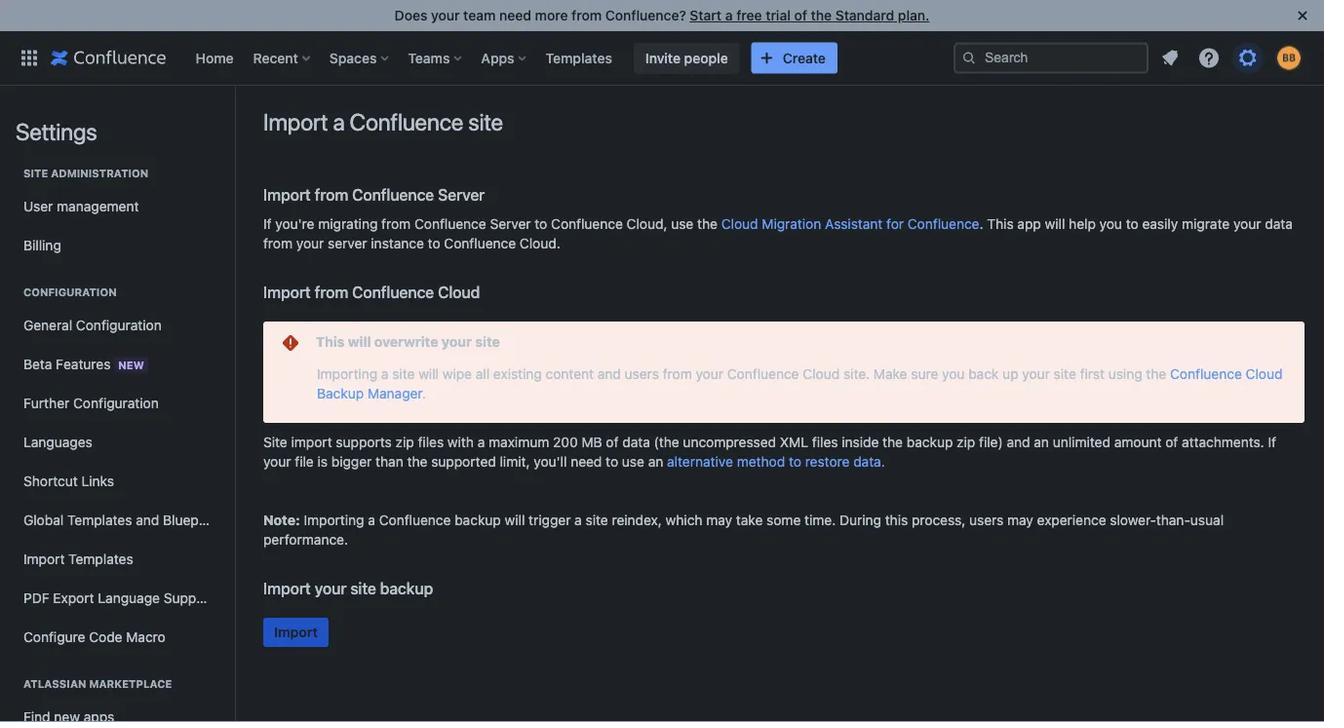 Task type: locate. For each thing, give the bounding box(es) containing it.
import up you're
[[263, 186, 311, 204]]

to right you'll
[[606, 454, 618, 470]]

1 vertical spatial this
[[316, 334, 345, 350]]

site for site administration
[[23, 167, 48, 180]]

1 horizontal spatial need
[[571, 454, 602, 470]]

configuration up general on the left top of page
[[23, 286, 117, 299]]

invite people button
[[634, 42, 740, 74]]

0 horizontal spatial data
[[622, 434, 650, 450]]

site inside site import supports zip files with a maximum 200 mb of data (the uncompressed xml files inside the backup zip file) and an unlimited amount of attachments. if your file is bigger than the supported limit, you'll need to use an
[[263, 434, 287, 450]]

templates inside "link"
[[68, 551, 133, 568]]

configuration up new
[[76, 317, 162, 333]]

if inside site import supports zip files with a maximum 200 mb of data (the uncompressed xml files inside the backup zip file) and an unlimited amount of attachments. if your file is bigger than the supported limit, you'll need to use an
[[1268, 434, 1276, 450]]

manager
[[368, 386, 422, 402]]

you right help
[[1100, 216, 1122, 232]]

import inside "link"
[[23, 551, 65, 568]]

to right instance
[[428, 235, 440, 252]]

0 vertical spatial users
[[625, 366, 659, 382]]

cloud left site.
[[803, 366, 840, 382]]

use up the reindex, at the bottom left
[[622, 454, 644, 470]]

0 horizontal spatial site
[[23, 167, 48, 180]]

import inside button
[[274, 625, 318, 641]]

backup inside site import supports zip files with a maximum 200 mb of data (the uncompressed xml files inside the backup zip file) and an unlimited amount of attachments. if your file is bigger than the supported limit, you'll need to use an
[[907, 434, 953, 450]]

global element
[[12, 31, 954, 85]]

site.
[[843, 366, 870, 382]]

1 horizontal spatial this
[[987, 216, 1014, 232]]

1 horizontal spatial files
[[812, 434, 838, 450]]

0 horizontal spatial and
[[136, 512, 159, 529]]

server
[[438, 186, 485, 204], [490, 216, 531, 232]]

0 vertical spatial importing
[[317, 366, 377, 382]]

performance.
[[263, 532, 348, 548]]

your up the uncompressed
[[696, 366, 724, 382]]

language
[[98, 590, 160, 607]]

templates up pdf export language support link
[[68, 551, 133, 568]]

you
[[1100, 216, 1122, 232], [942, 366, 965, 382]]

1 files from the left
[[418, 434, 444, 450]]

users right the content at left
[[625, 366, 659, 382]]

0 horizontal spatial use
[[622, 454, 644, 470]]

data right the migrate
[[1265, 216, 1293, 232]]

you right sure
[[942, 366, 965, 382]]

your down performance.
[[315, 580, 346, 598]]

0 horizontal spatial you
[[942, 366, 965, 382]]

cloud up attachments.
[[1246, 366, 1283, 382]]

import down you're
[[263, 283, 311, 302]]

0 vertical spatial backup
[[907, 434, 953, 450]]

1 vertical spatial users
[[969, 512, 1004, 529]]

1 horizontal spatial backup
[[455, 512, 501, 529]]

global templates and blueprints link
[[16, 501, 226, 540]]

need down mb
[[571, 454, 602, 470]]

1 horizontal spatial site
[[263, 434, 287, 450]]

your left file
[[263, 454, 291, 470]]

2 vertical spatial backup
[[380, 580, 433, 598]]

import button
[[263, 618, 329, 647]]

confluence cloud backup manager
[[317, 366, 1283, 402]]

confluence image
[[51, 46, 166, 70], [51, 46, 166, 70]]

backup for importing a confluence backup will trigger a site reindex, which may take some time. during this process, users may experience slower-than-usual performance.
[[455, 512, 501, 529]]

templates down more
[[546, 50, 612, 66]]

a right with
[[478, 434, 485, 450]]

zip up than
[[396, 434, 414, 450]]

will
[[1045, 216, 1065, 232], [348, 334, 371, 350], [419, 366, 439, 382], [505, 512, 525, 529]]

close image
[[1291, 4, 1314, 27]]

make
[[874, 366, 907, 382]]

Search field
[[954, 42, 1149, 74]]

1 horizontal spatial you
[[1100, 216, 1122, 232]]

site
[[23, 167, 48, 180], [263, 434, 287, 450]]

invite people
[[645, 50, 728, 66]]

restore
[[805, 454, 850, 470]]

content
[[546, 366, 594, 382]]

this inside . this app will help you to easily migrate your data from your server instance to confluence cloud.
[[987, 216, 1014, 232]]

1 may from the left
[[706, 512, 732, 529]]

1 vertical spatial server
[[490, 216, 531, 232]]

2 horizontal spatial backup
[[907, 434, 953, 450]]

atlassian marketplace
[[23, 678, 172, 691]]

management
[[57, 198, 139, 215]]

cloud,
[[627, 216, 667, 232]]

cloud migration assistant for confluence link
[[721, 216, 980, 232]]

instance
[[371, 235, 424, 252]]

0 vertical spatial you
[[1100, 216, 1122, 232]]

of
[[794, 7, 807, 23], [606, 434, 619, 450], [1165, 434, 1178, 450]]

first
[[1080, 366, 1105, 382]]

1 vertical spatial an
[[648, 454, 663, 470]]

1 vertical spatial and
[[1007, 434, 1030, 450]]

zip left file)
[[957, 434, 975, 450]]

to inside site import supports zip files with a maximum 200 mb of data (the uncompressed xml files inside the backup zip file) and an unlimited amount of attachments. if your file is bigger than the supported limit, you'll need to use an
[[606, 454, 618, 470]]

and right the content at left
[[598, 366, 621, 382]]

2 vertical spatial configuration
[[73, 395, 159, 411]]

1 vertical spatial data
[[622, 434, 650, 450]]

. down this will overwrite your site
[[422, 386, 426, 402]]

import for import from confluence server
[[263, 186, 311, 204]]

will left the wipe
[[419, 366, 439, 382]]

1 horizontal spatial .
[[980, 216, 983, 232]]

1 vertical spatial if
[[1268, 434, 1276, 450]]

importing up performance.
[[304, 512, 364, 529]]

site import supports zip files with a maximum 200 mb of data (the uncompressed xml files inside the backup zip file) and an unlimited amount of attachments. if your file is bigger than the supported limit, you'll need to use an
[[263, 434, 1276, 470]]

cloud up this will overwrite your site
[[438, 283, 480, 302]]

. for . this app will help you to easily migrate your data from your server instance to confluence cloud.
[[980, 216, 983, 232]]

to left easily
[[1126, 216, 1139, 232]]

and
[[598, 366, 621, 382], [1007, 434, 1030, 450], [136, 512, 159, 529]]

1 vertical spatial templates
[[67, 512, 132, 529]]

of right trial at the top right of page
[[794, 7, 807, 23]]

alternative method to restore data. link
[[667, 454, 885, 470]]

new
[[118, 359, 144, 372]]

general configuration link
[[16, 306, 218, 345]]

this will overwrite your site
[[316, 334, 500, 350]]

templates down links
[[67, 512, 132, 529]]

1 horizontal spatial zip
[[957, 434, 975, 450]]

import right collapse sidebar image
[[263, 108, 328, 136]]

1 horizontal spatial use
[[671, 216, 694, 232]]

0 vertical spatial if
[[263, 216, 272, 232]]

configuration inside "link"
[[76, 317, 162, 333]]

an left the unlimited at the right
[[1034, 434, 1049, 450]]

1 vertical spatial importing
[[304, 512, 364, 529]]

from up (the
[[663, 366, 692, 382]]

0 horizontal spatial zip
[[396, 434, 414, 450]]

importing
[[317, 366, 377, 382], [304, 512, 364, 529]]

shortcut
[[23, 473, 78, 490]]

0 vertical spatial this
[[987, 216, 1014, 232]]

will inside "importing a confluence backup will trigger a site reindex, which may take some time. during this process, users may experience slower-than-usual performance."
[[505, 512, 525, 529]]

and left blueprints
[[136, 512, 159, 529]]

0 vertical spatial use
[[671, 216, 694, 232]]

users
[[625, 366, 659, 382], [969, 512, 1004, 529]]

importing inside "importing a confluence backup will trigger a site reindex, which may take some time. during this process, users may experience slower-than-usual performance."
[[304, 512, 364, 529]]

home
[[196, 50, 234, 66]]

data
[[1265, 216, 1293, 232], [622, 434, 650, 450]]

backup
[[907, 434, 953, 450], [455, 512, 501, 529], [380, 580, 433, 598]]

2 vertical spatial and
[[136, 512, 159, 529]]

configuration up languages link
[[73, 395, 159, 411]]

zip
[[396, 434, 414, 450], [957, 434, 975, 450]]

import up import button
[[263, 580, 311, 598]]

if right attachments.
[[1268, 434, 1276, 450]]

xml
[[780, 434, 808, 450]]

.
[[980, 216, 983, 232], [422, 386, 426, 402]]

import down global
[[23, 551, 65, 568]]

users right the process,
[[969, 512, 1004, 529]]

may left take
[[706, 512, 732, 529]]

confluence inside . this app will help you to easily migrate your data from your server instance to confluence cloud.
[[444, 235, 516, 252]]

0 horizontal spatial backup
[[380, 580, 433, 598]]

a down the spaces
[[333, 108, 345, 136]]

and inside site import supports zip files with a maximum 200 mb of data (the uncompressed xml files inside the backup zip file) and an unlimited amount of attachments. if your file is bigger than the supported limit, you'll need to use an
[[1007, 434, 1030, 450]]

0 vertical spatial configuration
[[23, 286, 117, 299]]

1 horizontal spatial may
[[1007, 512, 1034, 529]]

1 vertical spatial need
[[571, 454, 602, 470]]

administration
[[51, 167, 148, 180]]

banner
[[0, 31, 1324, 86]]

backup inside "importing a confluence backup will trigger a site reindex, which may take some time. during this process, users may experience slower-than-usual performance."
[[455, 512, 501, 529]]

0 vertical spatial an
[[1034, 434, 1049, 450]]

0 horizontal spatial of
[[606, 434, 619, 450]]

1 vertical spatial backup
[[455, 512, 501, 529]]

of right amount
[[1165, 434, 1178, 450]]

support
[[164, 590, 214, 607]]

1 horizontal spatial of
[[794, 7, 807, 23]]

1 horizontal spatial server
[[490, 216, 531, 232]]

1 vertical spatial .
[[422, 386, 426, 402]]

an
[[1034, 434, 1049, 450], [648, 454, 663, 470]]

0 horizontal spatial .
[[422, 386, 426, 402]]

may left experience
[[1007, 512, 1034, 529]]

your up the wipe
[[442, 334, 472, 350]]

from down you're
[[263, 235, 293, 252]]

usual
[[1191, 512, 1224, 529]]

a right 'trigger' at bottom left
[[575, 512, 582, 529]]

if
[[263, 216, 272, 232], [1268, 434, 1276, 450]]

importing up "backup"
[[317, 366, 377, 382]]

templates for global templates and blueprints
[[67, 512, 132, 529]]

backup for import your site backup
[[380, 580, 433, 598]]

an down (the
[[648, 454, 663, 470]]

0 horizontal spatial an
[[648, 454, 663, 470]]

user management link
[[16, 187, 218, 226]]

and inside 'configuration' group
[[136, 512, 159, 529]]

this left the app
[[987, 216, 1014, 232]]

from
[[572, 7, 602, 23], [315, 186, 348, 204], [381, 216, 411, 232], [263, 235, 293, 252], [315, 283, 348, 302], [663, 366, 692, 382]]

use inside site import supports zip files with a maximum 200 mb of data (the uncompressed xml files inside the backup zip file) and an unlimited amount of attachments. if your file is bigger than the supported limit, you'll need to use an
[[622, 454, 644, 470]]

site left import
[[263, 434, 287, 450]]

cloud
[[721, 216, 758, 232], [438, 283, 480, 302], [803, 366, 840, 382], [1246, 366, 1283, 382]]

site up the user
[[23, 167, 48, 180]]

site administration group
[[16, 146, 218, 271]]

of right mb
[[606, 434, 619, 450]]

use right cloud,
[[671, 216, 694, 232]]

the right cloud,
[[697, 216, 718, 232]]

import down import your site backup
[[274, 625, 318, 641]]

and right file)
[[1007, 434, 1030, 450]]

import from confluence cloud
[[263, 283, 480, 302]]

import from confluence server
[[263, 186, 485, 204]]

1 horizontal spatial users
[[969, 512, 1004, 529]]

settings icon image
[[1236, 46, 1260, 70]]

this up "backup"
[[316, 334, 345, 350]]

0 vertical spatial .
[[980, 216, 983, 232]]

site for site import supports zip files with a maximum 200 mb of data (the uncompressed xml files inside the backup zip file) and an unlimited amount of attachments. if your file is bigger than the supported limit, you'll need to use an
[[263, 434, 287, 450]]

import for import from confluence cloud
[[263, 283, 311, 302]]

if left you're
[[263, 216, 272, 232]]

0 vertical spatial and
[[598, 366, 621, 382]]

general configuration
[[23, 317, 162, 333]]

0 vertical spatial templates
[[546, 50, 612, 66]]

import
[[291, 434, 332, 450]]

. inside . this app will help you to easily migrate your data from your server instance to confluence cloud.
[[980, 216, 983, 232]]

note:
[[263, 512, 300, 529]]

users inside "importing a confluence backup will trigger a site reindex, which may take some time. during this process, users may experience slower-than-usual performance."
[[969, 512, 1004, 529]]

recent
[[253, 50, 298, 66]]

0 horizontal spatial need
[[499, 7, 531, 23]]

templates for import templates
[[68, 551, 133, 568]]

files up the restore
[[812, 434, 838, 450]]

0 horizontal spatial may
[[706, 512, 732, 529]]

will right the app
[[1045, 216, 1065, 232]]

process,
[[912, 512, 966, 529]]

2 horizontal spatial and
[[1007, 434, 1030, 450]]

free
[[736, 7, 762, 23]]

confluence
[[350, 108, 463, 136], [352, 186, 434, 204], [414, 216, 486, 232], [551, 216, 623, 232], [908, 216, 980, 232], [444, 235, 516, 252], [352, 283, 434, 302], [727, 366, 799, 382], [1170, 366, 1242, 382], [379, 512, 451, 529]]

plan.
[[898, 7, 930, 23]]

a
[[725, 7, 733, 23], [333, 108, 345, 136], [381, 366, 389, 382], [478, 434, 485, 450], [368, 512, 375, 529], [575, 512, 582, 529]]

import templates link
[[16, 540, 218, 579]]

1 horizontal spatial and
[[598, 366, 621, 382]]

site inside "importing a confluence backup will trigger a site reindex, which may take some time. during this process, users may experience slower-than-usual performance."
[[586, 512, 608, 529]]

import
[[263, 108, 328, 136], [263, 186, 311, 204], [263, 283, 311, 302], [23, 551, 65, 568], [263, 580, 311, 598], [274, 625, 318, 641]]

templates
[[546, 50, 612, 66], [67, 512, 132, 529], [68, 551, 133, 568]]

site inside site administration group
[[23, 167, 48, 180]]

0 vertical spatial site
[[23, 167, 48, 180]]

files left with
[[418, 434, 444, 450]]

a down bigger
[[368, 512, 375, 529]]

1 vertical spatial site
[[263, 434, 287, 450]]

1 vertical spatial use
[[622, 454, 644, 470]]

the right trial at the top right of page
[[811, 7, 832, 23]]

inside
[[842, 434, 879, 450]]

1 horizontal spatial if
[[1268, 434, 1276, 450]]

0 horizontal spatial files
[[418, 434, 444, 450]]

global
[[23, 512, 64, 529]]

need right team
[[499, 7, 531, 23]]

. left the app
[[980, 216, 983, 232]]

import for import
[[274, 625, 318, 641]]

to
[[535, 216, 547, 232], [1126, 216, 1139, 232], [428, 235, 440, 252], [606, 454, 618, 470], [789, 454, 801, 470]]

overwrite
[[374, 334, 438, 350]]

0 vertical spatial server
[[438, 186, 485, 204]]

will left overwrite
[[348, 334, 371, 350]]

mb
[[582, 434, 602, 450]]

1 vertical spatial you
[[942, 366, 965, 382]]

data left (the
[[622, 434, 650, 450]]

2 vertical spatial templates
[[68, 551, 133, 568]]

a left the free at the right of page
[[725, 7, 733, 23]]

than-
[[1156, 512, 1191, 529]]

1 vertical spatial configuration
[[76, 317, 162, 333]]

further configuration link
[[16, 384, 218, 423]]

home link
[[190, 42, 239, 74]]

this
[[987, 216, 1014, 232], [316, 334, 345, 350]]

a up manager
[[381, 366, 389, 382]]

0 vertical spatial data
[[1265, 216, 1293, 232]]

configure
[[23, 629, 85, 646]]

1 horizontal spatial data
[[1265, 216, 1293, 232]]

reindex,
[[612, 512, 662, 529]]

cloud inside confluence cloud backup manager
[[1246, 366, 1283, 382]]

teams button
[[402, 42, 469, 74]]

confluence inside confluence cloud backup manager
[[1170, 366, 1242, 382]]

will left 'trigger' at bottom left
[[505, 512, 525, 529]]

from down server
[[315, 283, 348, 302]]

2 may from the left
[[1007, 512, 1034, 529]]



Task type: vqa. For each thing, say whether or not it's contained in the screenshot.
the 'into'
no



Task type: describe. For each thing, give the bounding box(es) containing it.
importing for site
[[317, 366, 377, 382]]

all
[[476, 366, 490, 382]]

templates inside global element
[[546, 50, 612, 66]]

importing a site will wipe all existing content and users from your confluence cloud site. make sure you back up your site first using the
[[317, 366, 1170, 382]]

help
[[1069, 216, 1096, 232]]

during
[[840, 512, 881, 529]]

supported
[[431, 454, 496, 470]]

confluence?
[[605, 7, 686, 23]]

links
[[81, 473, 114, 490]]

1 horizontal spatial an
[[1034, 434, 1049, 450]]

pdf export language support
[[23, 590, 214, 607]]

team
[[463, 7, 496, 23]]

from inside . this app will help you to easily migrate your data from your server instance to confluence cloud.
[[263, 235, 293, 252]]

search image
[[961, 50, 977, 66]]

import for import your site backup
[[263, 580, 311, 598]]

back
[[969, 366, 999, 382]]

0 vertical spatial need
[[499, 7, 531, 23]]

start
[[690, 7, 722, 23]]

appswitcher icon image
[[18, 46, 41, 70]]

confluence inside "importing a confluence backup will trigger a site reindex, which may take some time. during this process, users may experience slower-than-usual performance."
[[379, 512, 451, 529]]

than
[[376, 454, 403, 470]]

using
[[1108, 366, 1142, 382]]

user
[[23, 198, 53, 215]]

languages link
[[16, 423, 218, 462]]

confluence cloud backup manager link
[[317, 366, 1283, 402]]

your right the migrate
[[1233, 216, 1261, 232]]

app
[[1017, 216, 1041, 232]]

assistant
[[825, 216, 883, 232]]

some
[[767, 512, 801, 529]]

sure
[[911, 366, 938, 382]]

take
[[736, 512, 763, 529]]

file)
[[979, 434, 1003, 450]]

0 horizontal spatial users
[[625, 366, 659, 382]]

import a confluence site
[[263, 108, 503, 136]]

unlimited
[[1053, 434, 1111, 450]]

people
[[684, 50, 728, 66]]

wipe
[[442, 366, 472, 382]]

the up data. on the right bottom of page
[[883, 434, 903, 450]]

configuration for general
[[76, 317, 162, 333]]

pdf
[[23, 590, 49, 607]]

existing
[[493, 366, 542, 382]]

bigger
[[331, 454, 372, 470]]

the right than
[[407, 454, 428, 470]]

to up cloud. on the top of page
[[535, 216, 547, 232]]

billing
[[23, 237, 61, 254]]

banner containing home
[[0, 31, 1324, 86]]

create
[[783, 50, 826, 66]]

start a free trial of the standard plan. link
[[690, 7, 930, 23]]

import for import templates
[[23, 551, 65, 568]]

2 files from the left
[[812, 434, 838, 450]]

standard
[[835, 7, 894, 23]]

a inside site import supports zip files with a maximum 200 mb of data (the uncompressed xml files inside the backup zip file) and an unlimited amount of attachments. if your file is bigger than the supported limit, you'll need to use an
[[478, 434, 485, 450]]

you're
[[275, 216, 314, 232]]

configure code macro link
[[16, 618, 218, 657]]

importing for confluence
[[304, 512, 364, 529]]

notification icon image
[[1158, 46, 1182, 70]]

up
[[1003, 366, 1019, 382]]

easily
[[1142, 216, 1178, 232]]

export
[[53, 590, 94, 607]]

teams
[[408, 50, 450, 66]]

settings
[[16, 118, 97, 145]]

2 horizontal spatial of
[[1165, 434, 1178, 450]]

code
[[89, 629, 122, 646]]

you'll
[[534, 454, 567, 470]]

you inside . this app will help you to easily migrate your data from your server instance to confluence cloud.
[[1100, 216, 1122, 232]]

recent button
[[247, 42, 318, 74]]

from up instance
[[381, 216, 411, 232]]

will inside . this app will help you to easily migrate your data from your server instance to confluence cloud.
[[1045, 216, 1065, 232]]

0 horizontal spatial server
[[438, 186, 485, 204]]

200
[[553, 434, 578, 450]]

0 horizontal spatial if
[[263, 216, 272, 232]]

your inside site import supports zip files with a maximum 200 mb of data (the uncompressed xml files inside the backup zip file) and an unlimited amount of attachments. if your file is bigger than the supported limit, you'll need to use an
[[263, 454, 291, 470]]

is
[[317, 454, 328, 470]]

cloud left migration
[[721, 216, 758, 232]]

configuration group
[[16, 265, 226, 663]]

global templates and blueprints
[[23, 512, 226, 529]]

alternative method to restore data.
[[667, 454, 885, 470]]

with
[[448, 434, 474, 450]]

to down xml
[[789, 454, 801, 470]]

data inside . this app will help you to easily migrate your data from your server instance to confluence cloud.
[[1265, 216, 1293, 232]]

apps
[[481, 50, 514, 66]]

2 zip from the left
[[957, 434, 975, 450]]

configuration for further
[[73, 395, 159, 411]]

atlassian
[[23, 678, 86, 691]]

languages
[[23, 434, 92, 450]]

uncompressed
[[683, 434, 776, 450]]

marketplace
[[89, 678, 172, 691]]

user management
[[23, 198, 139, 215]]

file
[[295, 454, 314, 470]]

blueprints
[[163, 512, 226, 529]]

import for import a confluence site
[[263, 108, 328, 136]]

further configuration
[[23, 395, 159, 411]]

for
[[886, 216, 904, 232]]

macro
[[126, 629, 166, 646]]

need inside site import supports zip files with a maximum 200 mb of data (the uncompressed xml files inside the backup zip file) and an unlimited amount of attachments. if your file is bigger than the supported limit, you'll need to use an
[[571, 454, 602, 470]]

shortcut links link
[[16, 462, 218, 501]]

attachments.
[[1182, 434, 1264, 450]]

if you're migrating from confluence server to confluence cloud, use the cloud migration assistant for confluence
[[263, 216, 980, 232]]

configure code macro
[[23, 629, 166, 646]]

0 horizontal spatial this
[[316, 334, 345, 350]]

. for .
[[422, 386, 426, 402]]

import templates
[[23, 551, 133, 568]]

backup
[[317, 386, 364, 402]]

which
[[666, 512, 703, 529]]

templates link
[[540, 42, 618, 74]]

your down you're
[[296, 235, 324, 252]]

importing a confluence backup will trigger a site reindex, which may take some time. during this process, users may experience slower-than-usual performance.
[[263, 512, 1224, 548]]

slower-
[[1110, 512, 1156, 529]]

help icon image
[[1197, 46, 1221, 70]]

collapse sidebar image
[[213, 96, 255, 135]]

atlassian marketplace group
[[16, 657, 218, 723]]

from up migrating
[[315, 186, 348, 204]]

billing link
[[16, 226, 218, 265]]

time.
[[805, 512, 836, 529]]

does
[[395, 7, 428, 23]]

spaces button
[[324, 42, 396, 74]]

your left team
[[431, 7, 460, 23]]

data inside site import supports zip files with a maximum 200 mb of data (the uncompressed xml files inside the backup zip file) and an unlimited amount of attachments. if your file is bigger than the supported limit, you'll need to use an
[[622, 434, 650, 450]]

from right more
[[572, 7, 602, 23]]

your right up
[[1022, 366, 1050, 382]]

the right using
[[1146, 366, 1167, 382]]

(the
[[654, 434, 679, 450]]

features
[[56, 356, 111, 372]]

limit,
[[500, 454, 530, 470]]

1 zip from the left
[[396, 434, 414, 450]]

method
[[737, 454, 785, 470]]



